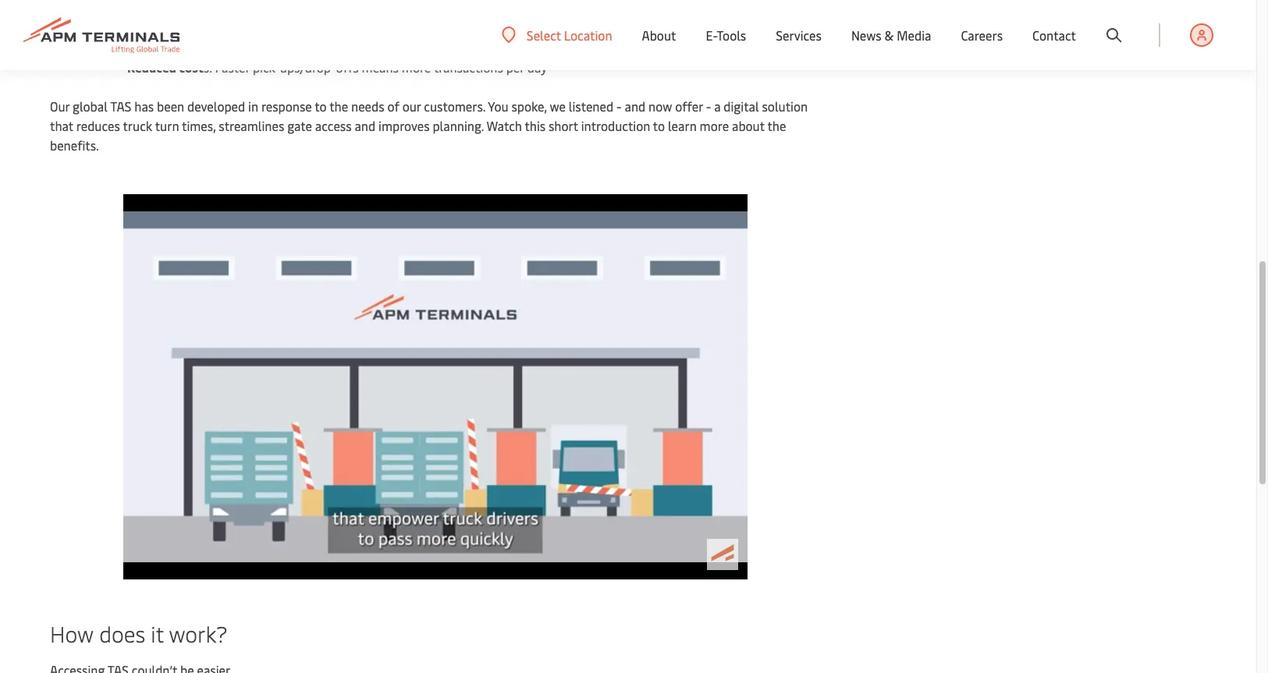 Task type: locate. For each thing, give the bounding box(es) containing it.
tools
[[717, 27, 746, 44]]

truck
[[123, 117, 152, 134]]

the down solution in the top right of the page
[[767, 117, 786, 134]]

0 vertical spatial and
[[680, 13, 701, 30]]

2 - from the left
[[706, 98, 711, 115]]

reduced cost s: faster pick-ups/drop-offs means more transactions per day
[[127, 59, 547, 76]]

no right so
[[536, 13, 550, 30]]

global
[[73, 98, 108, 115]]

1 vertical spatial to
[[653, 117, 665, 134]]

of
[[156, 13, 169, 30], [387, 98, 399, 115]]

- left "a"
[[706, 98, 711, 115]]

0 horizontal spatial more
[[402, 59, 431, 76]]

access
[[315, 117, 352, 134]]

solution
[[762, 98, 808, 115]]

turn
[[155, 117, 179, 134]]

day
[[527, 59, 547, 76]]

of up surprises
[[156, 13, 169, 30]]

to up access
[[315, 98, 327, 115]]

gate down response
[[287, 117, 312, 134]]

-
[[616, 98, 622, 115], [706, 98, 711, 115]]

services button
[[776, 0, 822, 70]]

2 vertical spatial and
[[355, 117, 375, 134]]

watch
[[487, 117, 522, 134]]

0 horizontal spatial -
[[616, 98, 622, 115]]

gate right at
[[652, 13, 677, 30]]

more down "a"
[[700, 117, 729, 134]]

and left "e-"
[[680, 13, 701, 30]]

1 vertical spatial and
[[625, 98, 645, 115]]

our
[[50, 98, 70, 115]]

gate inside : information is provided when making the appointment, so no paperwork at the gate and no surprises
[[652, 13, 677, 30]]

0 vertical spatial gate
[[652, 13, 677, 30]]

work?
[[169, 619, 227, 648]]

1 horizontal spatial gate
[[652, 13, 677, 30]]

so
[[520, 13, 533, 30]]

the
[[420, 13, 438, 30], [630, 13, 649, 30], [329, 98, 348, 115], [767, 117, 786, 134]]

developed
[[187, 98, 245, 115]]

learn
[[668, 117, 697, 134]]

to down now
[[653, 117, 665, 134]]

0 vertical spatial to
[[315, 98, 327, 115]]

1 horizontal spatial more
[[700, 117, 729, 134]]

0 horizontal spatial to
[[315, 98, 327, 115]]

select location button
[[502, 26, 612, 43]]

no right about
[[704, 13, 718, 30]]

times,
[[182, 117, 216, 134]]

1 vertical spatial gate
[[287, 117, 312, 134]]

0 horizontal spatial no
[[536, 13, 550, 30]]

digital
[[724, 98, 759, 115]]

and down needs
[[355, 117, 375, 134]]

1 vertical spatial more
[[700, 117, 729, 134]]

1 horizontal spatial -
[[706, 98, 711, 115]]

0 vertical spatial of
[[156, 13, 169, 30]]

listened
[[569, 98, 613, 115]]

provided
[[291, 13, 340, 30]]

s:
[[204, 59, 212, 76]]

more
[[402, 59, 431, 76], [700, 117, 729, 134]]

the right at
[[630, 13, 649, 30]]

1 horizontal spatial of
[[387, 98, 399, 115]]

0 horizontal spatial gate
[[287, 117, 312, 134]]

needs
[[351, 98, 384, 115]]

spoke,
[[512, 98, 547, 115]]

ease of entry
[[127, 13, 203, 30]]

1 vertical spatial of
[[387, 98, 399, 115]]

more down : information is provided when making the appointment, so no paperwork at the gate and no surprises
[[402, 59, 431, 76]]

and left now
[[625, 98, 645, 115]]

e-tools button
[[706, 0, 746, 70]]

of inside our global tas has been developed in response to the needs of our customers. you spoke, we listened - and now offer - a digital solution that reduces truck turn times, streamlines gate access and improves planning. watch this short introduction to learn more about the benefits.
[[387, 98, 399, 115]]

and
[[680, 13, 701, 30], [625, 98, 645, 115], [355, 117, 375, 134]]

media
[[897, 27, 931, 44]]

benefits.
[[50, 137, 99, 154]]

no
[[536, 13, 550, 30], [704, 13, 718, 30]]

e-
[[706, 27, 717, 44]]

2 horizontal spatial and
[[680, 13, 701, 30]]

that
[[50, 117, 73, 134]]

and inside : information is provided when making the appointment, so no paperwork at the gate and no surprises
[[680, 13, 701, 30]]

of left our
[[387, 98, 399, 115]]

contact
[[1032, 27, 1076, 44]]

- up introduction
[[616, 98, 622, 115]]

gate
[[652, 13, 677, 30], [287, 117, 312, 134]]

planning.
[[433, 117, 484, 134]]

to
[[315, 98, 327, 115], [653, 117, 665, 134]]

more inside our global tas has been developed in response to the needs of our customers. you spoke, we listened - and now offer - a digital solution that reduces truck turn times, streamlines gate access and improves planning. watch this short introduction to learn more about the benefits.
[[700, 117, 729, 134]]

select
[[527, 26, 561, 43]]

in
[[248, 98, 258, 115]]

appointment,
[[441, 13, 517, 30]]

tas
[[110, 98, 131, 115]]

response
[[261, 98, 312, 115]]

offer
[[675, 98, 703, 115]]

1 horizontal spatial no
[[704, 13, 718, 30]]

0 vertical spatial more
[[402, 59, 431, 76]]



Task type: describe. For each thing, give the bounding box(es) containing it.
ups/drop-
[[280, 59, 336, 76]]

how
[[50, 619, 94, 648]]

careers button
[[961, 0, 1003, 70]]

does
[[99, 619, 145, 648]]

means
[[362, 59, 399, 76]]

transactions
[[434, 59, 503, 76]]

when
[[343, 13, 373, 30]]

been
[[157, 98, 184, 115]]

now
[[649, 98, 672, 115]]

we
[[550, 98, 566, 115]]

you
[[488, 98, 508, 115]]

contact button
[[1032, 0, 1076, 70]]

cost
[[179, 59, 204, 76]]

news & media
[[851, 27, 931, 44]]

introduction
[[581, 117, 650, 134]]

at
[[616, 13, 627, 30]]

this
[[525, 117, 546, 134]]

short
[[549, 117, 578, 134]]

location
[[564, 26, 612, 43]]

improves
[[378, 117, 430, 134]]

reduced
[[127, 59, 176, 76]]

select location
[[527, 26, 612, 43]]

surprises
[[127, 33, 178, 50]]

1 horizontal spatial to
[[653, 117, 665, 134]]

has
[[134, 98, 154, 115]]

faster
[[215, 59, 250, 76]]

offs
[[336, 59, 359, 76]]

0 horizontal spatial and
[[355, 117, 375, 134]]

per
[[506, 59, 524, 76]]

our global tas has been developed in response to the needs of our customers. you spoke, we listened - and now offer - a digital solution that reduces truck turn times, streamlines gate access and improves planning. watch this short introduction to learn more about the benefits.
[[50, 98, 808, 154]]

how does it work?
[[50, 619, 227, 648]]

: information is provided when making the appointment, so no paperwork at the gate and no surprises
[[127, 13, 718, 50]]

reduces
[[76, 117, 120, 134]]

a
[[714, 98, 721, 115]]

ease
[[127, 13, 153, 30]]

our
[[402, 98, 421, 115]]

:
[[203, 13, 206, 30]]

2 no from the left
[[704, 13, 718, 30]]

is
[[279, 13, 288, 30]]

entry
[[171, 13, 203, 30]]

about
[[732, 117, 765, 134]]

1 horizontal spatial and
[[625, 98, 645, 115]]

e-tools
[[706, 27, 746, 44]]

the right making
[[420, 13, 438, 30]]

1 - from the left
[[616, 98, 622, 115]]

making
[[376, 13, 417, 30]]

services
[[776, 27, 822, 44]]

customers.
[[424, 98, 485, 115]]

it
[[151, 619, 164, 648]]

gate inside our global tas has been developed in response to the needs of our customers. you spoke, we listened - and now offer - a digital solution that reduces truck turn times, streamlines gate access and improves planning. watch this short introduction to learn more about the benefits.
[[287, 117, 312, 134]]

1 no from the left
[[536, 13, 550, 30]]

about
[[642, 27, 676, 44]]

news & media button
[[851, 0, 931, 70]]

0 horizontal spatial of
[[156, 13, 169, 30]]

streamlines
[[219, 117, 284, 134]]

the up access
[[329, 98, 348, 115]]

pick-
[[253, 59, 280, 76]]

paperwork
[[553, 13, 613, 30]]

information
[[209, 13, 276, 30]]

about button
[[642, 0, 676, 70]]

&
[[885, 27, 894, 44]]

careers
[[961, 27, 1003, 44]]

news
[[851, 27, 882, 44]]



Task type: vqa. For each thing, say whether or not it's contained in the screenshot.
does
yes



